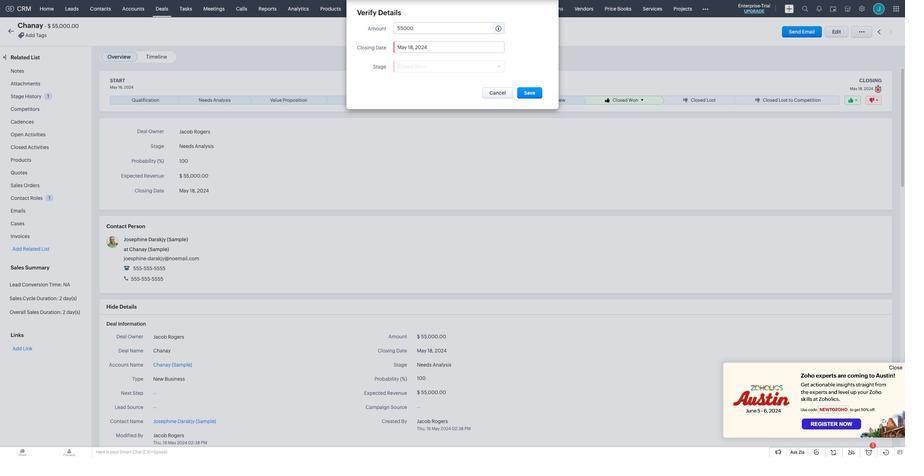 Task type: vqa. For each thing, say whether or not it's contained in the screenshot.
Chats image
yes



Task type: describe. For each thing, give the bounding box(es) containing it.
search element
[[798, 0, 812, 17]]

create menu image
[[785, 4, 794, 13]]

profile image
[[873, 3, 885, 14]]

profile element
[[869, 0, 889, 17]]



Task type: locate. For each thing, give the bounding box(es) containing it.
create menu element
[[781, 0, 798, 17]]

mmm d, yyyy text field
[[397, 44, 485, 50]]

contacts image
[[47, 448, 92, 457]]

None button
[[482, 87, 513, 99], [517, 87, 542, 99], [482, 87, 513, 99], [517, 87, 542, 99]]

calendar image
[[830, 6, 836, 11]]

signals element
[[812, 0, 826, 17]]

logo image
[[6, 6, 14, 11]]

chats image
[[0, 448, 45, 457]]

None text field
[[397, 25, 462, 31]]

previous record image
[[877, 30, 881, 34]]

search image
[[802, 6, 808, 12]]

signals image
[[817, 6, 822, 12]]



